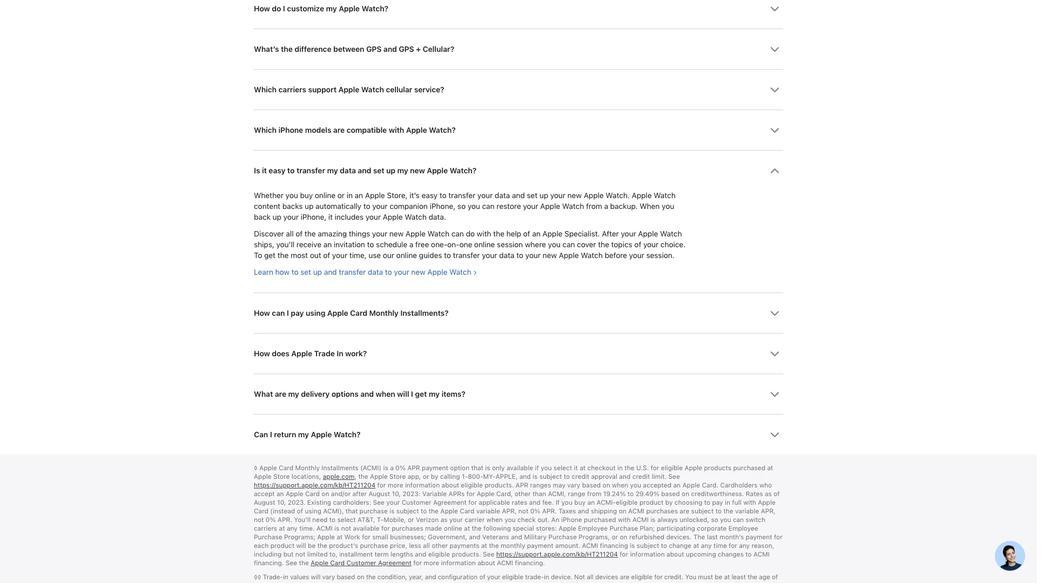Task type: locate. For each thing, give the bounding box(es) containing it.
so
[[458, 202, 466, 211], [711, 517, 719, 524]]

0 horizontal spatial 10,
[[277, 499, 286, 507]]

chevrondown image for card
[[771, 309, 780, 319]]

1 horizontal spatial by
[[666, 499, 673, 507]]

0 horizontal spatial card.
[[440, 582, 456, 584]]

1 horizontal spatial when
[[487, 517, 503, 524]]

1 vertical spatial it
[[328, 213, 333, 222]]

1 vertical spatial customer
[[347, 560, 376, 568]]

2 horizontal spatial set
[[527, 191, 538, 200]]

2 how from the top
[[254, 309, 270, 318]]

0 vertical spatial apr
[[408, 465, 420, 473]]

2 store from the left
[[390, 473, 406, 481]]

options
[[332, 390, 359, 399]]

watch? inside can i return my apple watch? dropdown button
[[334, 431, 361, 440]]

variable
[[476, 508, 500, 516], [736, 508, 759, 516]]

0 vertical spatial 10,
[[392, 491, 401, 498]]

be right must
[[715, 574, 723, 581]]

can up does
[[272, 309, 285, 318]]

monthly inside apple card monthly installments (acmi) is a 0% apr payment option that is only available if you select it at checkout in the u.s. for eligible apple products purchased at apple store locations,
[[295, 465, 320, 473]]

added
[[678, 582, 697, 584]]

main content
[[0, 0, 1038, 572]]

in
[[337, 350, 343, 359]]

payments
[[450, 543, 480, 550]]

that up 800-
[[472, 465, 484, 473]]

free
[[415, 240, 429, 249]]

0 horizontal spatial gift
[[427, 582, 438, 584]]

3 chevrondown image from the top
[[771, 167, 780, 176]]

easy right is
[[269, 166, 286, 176]]

1 vertical spatial pay
[[712, 499, 723, 507]]

at left checkout
[[580, 465, 586, 473]]

topics
[[611, 240, 633, 249]]

chevrondown image for what's the difference between gps and gps + cellular?
[[771, 45, 780, 54]]

0 horizontal spatial agreement
[[378, 560, 412, 568]]

chevrondown image inside how do i customize my apple watch? dropdown button
[[771, 5, 780, 14]]

cover
[[577, 240, 596, 249]]

for down month's at the bottom of page
[[729, 543, 738, 550]]

card.
[[702, 482, 719, 490], [440, 582, 456, 584]]

card inside apple card monthly installments (acmi) is a 0% apr payment option that is only available if you select it at checkout in the u.s. for eligible apple products purchased at apple store locations,
[[279, 465, 293, 473]]

in inside apple card monthly installments (acmi) is a 0% apr payment option that is only available if you select it at checkout in the u.s. for eligible apple products purchased at apple store locations,
[[618, 465, 623, 473]]

0 horizontal spatial that
[[346, 508, 358, 516]]

rates
[[512, 499, 528, 507]]

which carriers support apple watch cellular service?
[[254, 85, 444, 95]]

1 vertical spatial monthly
[[295, 465, 320, 473]]

may up acmi,
[[553, 482, 566, 490]]

800-
[[468, 473, 483, 481]]

see
[[669, 473, 680, 481], [373, 499, 385, 507], [483, 551, 495, 559], [286, 560, 297, 568]]

all up you'll
[[286, 230, 294, 239]]

apple watch up when
[[632, 191, 676, 200]]

all inside for more information about eligible products. apr ranges may vary based on when you accepted an apple card. cardholders who accept an apple card on and/or after august 10, 2023: variable aprs for apple card, other than acmi, range from 19.24% to 29.49% based on creditworthiness. rates as of august 10, 2023. existing cardholders: see your customer agreement for applicable rates and fee. if you buy an acmi-eligible product by choosing to pay in full with apple card (instead of using acmi), that purchase is subject to the apple card variable apr, not 0% apr. taxes and shipping on acmi purchases are subject to the variable apr, not 0% apr. you'll need to select at&t, t-mobile, or verizon as your carrier when you check out. an iphone purchased with acmi is always unlocked, so you can switch carriers at any time. acmi is not available for purchases made online at the following special stores: apple employee purchase plan; participating corporate employee purchase programs; apple at work for small businesses; government, and veterans and military purchase programs, or on refurbished devices. the last month's payment for each product will be the product's purchase price, less all other payments at the monthly payment amount. acmi financing is subject to change at any time for any reason, including but not limited to, installment term lengths and eligible products. see
[[423, 543, 430, 550]]

for down "t-"
[[382, 525, 390, 533]]

installments?
[[401, 309, 449, 318]]

iphone,
[[430, 202, 456, 211], [301, 213, 326, 222]]

0 vertical spatial get
[[264, 251, 276, 260]]

for down the financing
[[620, 551, 629, 559]]

1 horizontal spatial iphone,
[[430, 202, 456, 211]]

by inside for more information about eligible products. apr ranges may vary based on when you accepted an apple card. cardholders who accept an apple card on and/or after august 10, 2023: variable aprs for apple card, other than acmi, range from 19.24% to 29.49% based on creditworthiness. rates as of august 10, 2023. existing cardholders: see your customer agreement for applicable rates and fee. if you buy an acmi-eligible product by choosing to pay in full with apple card (instead of using acmi), that purchase is subject to the apple card variable apr, not 0% apr. taxes and shipping on acmi purchases are subject to the variable apr, not 0% apr. you'll need to select at&t, t-mobile, or verizon as your carrier when you check out. an iphone purchased with acmi is always unlocked, so you can switch carriers at any time. acmi is not available for purchases made online at the following special stores: apple employee purchase plan; participating corporate employee purchase programs; apple at work for small businesses; government, and veterans and military purchase programs, or on refurbished devices. the last month's payment for each product will be the product's purchase price, less all other payments at the monthly payment amount. acmi financing is subject to change at any time for any reason, including but not limited to, installment term lengths and eligible products. see
[[666, 499, 673, 507]]

monthly left installments?
[[369, 309, 399, 318]]

and down compatible at top left
[[358, 166, 371, 176]]

2 chevrondown image from the top
[[771, 126, 780, 135]]

1 gps from the left
[[366, 45, 382, 54]]

with down 19.24%
[[618, 517, 631, 524]]

2 horizontal spatial will
[[397, 390, 409, 399]]

device
[[617, 582, 637, 584]]

1 vertical spatial using
[[305, 508, 322, 516]]

1 horizontal spatial may
[[553, 482, 566, 490]]

i right can
[[270, 431, 272, 440]]

the down carrier
[[472, 525, 482, 533]]

chevrondown image inside how can i pay using apple card monthly installments? dropdown button
[[771, 309, 780, 319]]

0 vertical spatial product
[[640, 499, 664, 507]]

online up government,
[[444, 525, 462, 533]]

0 vertical spatial may
[[553, 482, 566, 490]]

1 vertical spatial purchased
[[584, 517, 616, 524]]

0 horizontal spatial product
[[271, 543, 295, 550]]

which up is
[[254, 126, 277, 135]]

1 horizontal spatial get
[[415, 390, 427, 399]]

are inside for more information about eligible products. apr ranges may vary based on when you accepted an apple card. cardholders who accept an apple card on and/or after august 10, 2023: variable aprs for apple card, other than acmi, range from 19.24% to 29.49% based on creditworthiness. rates as of august 10, 2023. existing cardholders: see your customer agreement for applicable rates and fee. if you buy an acmi-eligible product by choosing to pay in full with apple card (instead of using acmi), that purchase is subject to the apple card variable apr, not 0% apr. taxes and shipping on acmi purchases are subject to the variable apr, not 0% apr. you'll need to select at&t, t-mobile, or verizon as your carrier when you check out. an iphone purchased with acmi is always unlocked, so you can switch carriers at any time. acmi is not available for purchases made online at the following special stores: apple employee purchase plan; participating corporate employee purchase programs; apple at work for small businesses; government, and veterans and military purchase programs, or on refurbished devices. the last month's payment for each product will be the product's purchase price, less all other payments at the monthly payment amount. acmi financing is subject to change at any time for any reason, including but not limited to, installment term lengths and eligible products. see
[[680, 508, 690, 516]]

is it easy to transfer my data and set up my new apple watch? button
[[254, 151, 784, 191]]

which
[[254, 85, 277, 95], [254, 126, 277, 135]]

https://support.apple.com/kb/ht211204
[[254, 482, 376, 490], [496, 551, 618, 559]]

or
[[338, 191, 345, 200], [423, 473, 429, 481], [408, 517, 414, 524], [612, 534, 618, 542], [381, 582, 388, 584], [670, 582, 676, 584]]

transfer right it's
[[449, 191, 476, 200]]

apple down the 'aprs'
[[441, 508, 458, 516]]

0 vertical spatial buy
[[300, 191, 313, 200]]

when
[[640, 202, 660, 211]]

0 vertical spatial information
[[405, 482, 440, 490]]

purchases up businesses;
[[392, 525, 424, 533]]

10, up (instead
[[277, 499, 286, 507]]

will
[[397, 390, 409, 399], [296, 543, 306, 550], [311, 574, 321, 581]]

using up how does apple trade in work?
[[306, 309, 325, 318]]

help
[[507, 230, 521, 239]]

1 vertical spatial based
[[662, 491, 680, 498]]

2 horizontal spatial a
[[604, 202, 608, 211]]

0 vertical spatial select
[[554, 465, 572, 473]]

purchased inside for more information about eligible products. apr ranges may vary based on when you accepted an apple card. cardholders who accept an apple card on and/or after august 10, 2023: variable aprs for apple card, other than acmi, range from 19.24% to 29.49% based on creditworthiness. rates as of august 10, 2023. existing cardholders: see your customer agreement for applicable rates and fee. if you buy an acmi-eligible product by choosing to pay in full with apple card (instead of using acmi), that purchase is subject to the apple card variable apr, not 0% apr. taxes and shipping on acmi purchases are subject to the variable apr, not 0% apr. you'll need to select at&t, t-mobile, or verizon as your carrier when you check out. an iphone purchased with acmi is always unlocked, so you can switch carriers at any time. acmi is not available for purchases made online at the following special stores: apple employee purchase plan; participating corporate employee purchase programs; apple at work for small businesses; government, and veterans and military purchase programs, or on refurbished devices. the last month's payment for each product will be the product's purchase price, less all other payments at the monthly payment amount. acmi financing is subject to change at any time for any reason, including but not limited to, installment term lengths and eligible products. see
[[584, 517, 616, 524]]

i inside how do i customize my apple watch? dropdown button
[[283, 4, 285, 13]]

0 vertical spatial watch
[[361, 85, 384, 95]]

1 vertical spatial 10,
[[277, 499, 286, 507]]

0 horizontal spatial buy
[[300, 191, 313, 200]]

when right options
[[376, 390, 395, 399]]

made
[[425, 525, 442, 533]]

1 horizontal spatial all
[[423, 543, 430, 550]]

apple up whether you buy online or in an apple store, it's easy to transfer your data and set up your new apple watch. apple watch content backs up automatically to your companion iphone, so you can restore your apple watch from a backup. when you back up your iphone, it includes your apple watch data.
[[427, 166, 448, 176]]

watch
[[361, 85, 384, 95], [450, 268, 471, 277]]

an down must
[[706, 582, 713, 584]]

2 employee from the left
[[729, 525, 759, 533]]

purchased inside apple card monthly installments (acmi) is a 0% apr payment option that is only available if you select it at checkout in the u.s. for eligible apple products purchased at apple store locations,
[[734, 465, 766, 473]]

is down 'if'
[[533, 473, 538, 481]]

a inside discover all of the amazing things your new apple watch can do with the help of an apple specialist. after your apple watch ships, you'll receive an invitation to schedule a free one-on-one online session where you can cover the topics of your choice. to get the most out of your time, use our online guides to transfer your data to your new apple watch before your session.
[[409, 240, 413, 249]]

to,
[[330, 551, 338, 559]]

1 vertical spatial 0%
[[530, 508, 541, 516]]

can
[[254, 431, 268, 440]]

chevrondown image inside what are my delivery options and when will i get my items? dropdown button
[[771, 390, 780, 400]]

purchase up the financing
[[610, 525, 638, 533]]

on inside '◊◊ trade‑in values will vary based on the condition, year, and configuration of your eligible trade‑in device. not all devices are eligible for credit. you must be at least the age of majority to be eligible to trade in for credit or for an apple gift card. trade‑in value may be applied toward qualifying new device purchase, or added to an apple gift card'
[[357, 574, 364, 581]]

is up the plan;
[[651, 517, 656, 524]]

1 chevrondown image from the top
[[771, 45, 780, 54]]

easy inside dropdown button
[[269, 166, 286, 176]]

2 financing. from the left
[[515, 560, 545, 568]]

check
[[518, 517, 536, 524]]

on right the 'shipping'
[[619, 508, 627, 516]]

5 chevrondown image from the top
[[771, 350, 780, 359]]

chevrondown image inside can i return my apple watch? dropdown button
[[771, 431, 780, 440]]

0 vertical spatial easy
[[269, 166, 286, 176]]

online right our
[[396, 251, 417, 260]]

2 vertical spatial when
[[487, 517, 503, 524]]

2 horizontal spatial it
[[574, 465, 578, 473]]

online right one
[[474, 240, 495, 249]]

information down refurbished
[[630, 551, 665, 559]]

between
[[333, 45, 364, 54]]

1 horizontal spatial gift
[[734, 582, 745, 584]]

2 gift from the left
[[734, 582, 745, 584]]

available inside for more information about eligible products. apr ranges may vary based on when you accepted an apple card. cardholders who accept an apple card on and/or after august 10, 2023: variable aprs for apple card, other than acmi, range from 19.24% to 29.49% based on creditworthiness. rates as of august 10, 2023. existing cardholders: see your customer agreement for applicable rates and fee. if you buy an acmi-eligible product by choosing to pay in full with apple card (instead of using acmi), that purchase is subject to the apple card variable apr, not 0% apr. taxes and shipping on acmi purchases are subject to the variable apr, not 0% apr. you'll need to select at&t, t-mobile, or verizon as your carrier when you check out. an iphone purchased with acmi is always unlocked, so you can switch carriers at any time. acmi is not available for purchases made online at the following special stores: apple employee purchase plan; participating corporate employee purchase programs; apple at work for small businesses; government, and veterans and military purchase programs, or on refurbished devices. the last month's payment for each product will be the product's purchase price, less all other payments at the monthly payment amount. acmi financing is subject to change at any time for any reason, including but not limited to, installment term lengths and eligible products. see
[[353, 525, 380, 533]]

2 vertical spatial set
[[301, 268, 311, 277]]

1 vertical spatial product
[[271, 543, 295, 550]]

apple left products on the right
[[685, 465, 703, 473]]

purchase up "t-"
[[360, 508, 388, 516]]

majority
[[254, 582, 278, 584]]

be
[[308, 543, 316, 550], [715, 574, 723, 581], [288, 582, 295, 584], [517, 582, 524, 584]]

verizon
[[416, 517, 439, 524]]

at
[[580, 465, 586, 473], [768, 465, 774, 473], [279, 525, 285, 533], [464, 525, 470, 533], [337, 534, 343, 542], [481, 543, 487, 550], [694, 543, 700, 550], [724, 574, 730, 581]]

get inside discover all of the amazing things your new apple watch can do with the help of an apple specialist. after your apple watch ships, you'll receive an invitation to schedule a free one-on-one online session where you can cover the topics of your choice. to get the most out of your time, use our online guides to transfer your data to your new apple watch before your session.
[[264, 251, 276, 260]]

0 horizontal spatial customer
[[347, 560, 376, 568]]

mobile,
[[384, 517, 406, 524]]

chevrondown image inside is it easy to transfer my data and set up my new apple watch? dropdown button
[[771, 167, 780, 176]]

card up work?
[[350, 309, 367, 318]]

card
[[350, 309, 367, 318], [279, 465, 293, 473], [305, 491, 320, 498], [254, 508, 269, 516], [460, 508, 475, 516], [330, 560, 345, 568]]

1 vertical spatial by
[[666, 499, 673, 507]]

apple inside whether you buy online or in an apple store, it's easy to transfer your data and set up your new apple watch. apple watch content backs up automatically to your companion iphone, so you can restore your apple watch from a backup. when you back up your iphone, it includes your apple watch data.
[[365, 191, 385, 200]]

0 vertical spatial other
[[515, 491, 531, 498]]

calling
[[440, 473, 460, 481]]

set down is it easy to transfer my data and set up my new apple watch? dropdown button
[[527, 191, 538, 200]]

0 horizontal spatial credit
[[362, 582, 380, 584]]

eligible inside apple card monthly installments (acmi) is a 0% apr payment option that is only available if you select it at checkout in the u.s. for eligible apple products purchased at apple store locations,
[[661, 465, 683, 473]]

select inside for more information about eligible products. apr ranges may vary based on when you accepted an apple card. cardholders who accept an apple card on and/or after august 10, 2023: variable aprs for apple card, other than acmi, range from 19.24% to 29.49% based on creditworthiness. rates as of august 10, 2023. existing cardholders: see your customer agreement for applicable rates and fee. if you buy an acmi-eligible product by choosing to pay in full with apple card (instead of using acmi), that purchase is subject to the apple card variable apr, not 0% apr. taxes and shipping on acmi purchases are subject to the variable apr, not 0% apr. you'll need to select at&t, t-mobile, or verizon as your carrier when you check out. an iphone purchased with acmi is always unlocked, so you can switch carriers at any time. acmi is not available for purchases made online at the following special stores: apple employee purchase plan; participating corporate employee purchase programs; apple at work for small businesses; government, and veterans and military purchase programs, or on refurbished devices. the last month's payment for each product will be the product's purchase price, less all other payments at the monthly payment amount. acmi financing is subject to change at any time for any reason, including but not limited to, installment term lengths and eligible products. see
[[337, 517, 356, 524]]

1 vertical spatial iphone
[[561, 517, 582, 524]]

not
[[519, 508, 529, 516], [254, 517, 264, 524], [341, 525, 351, 533], [296, 551, 305, 559]]

credit inside '◊◊ trade‑in values will vary based on the condition, year, and configuration of your eligible trade‑in device. not all devices are eligible for credit. you must be at least the age of majority to be eligible to trade in for credit or for an apple gift card. trade‑in value may be applied toward qualifying new device purchase, or added to an apple gift card'
[[362, 582, 380, 584]]

age
[[759, 574, 770, 581]]

get inside dropdown button
[[415, 390, 427, 399]]

1 chevrondown image from the top
[[771, 5, 780, 14]]

and up monthly
[[511, 534, 523, 542]]

information inside for information about upcoming changes to acmi financing. see the
[[630, 551, 665, 559]]

my up automatically
[[327, 166, 338, 176]]

1 horizontal spatial apr
[[516, 482, 529, 490]]

eligible down 800-
[[461, 482, 483, 490]]

store inside the apple.com , the apple store app, or by calling 1-800-my-apple, and is subject to credit approval and credit limit. see https://support.apple.com/kb/ht211204
[[390, 473, 406, 481]]

1 vertical spatial buy
[[575, 499, 586, 507]]

condition,
[[378, 574, 407, 581]]

with inside discover all of the amazing things your new apple watch can do with the help of an apple specialist. after your apple watch ships, you'll receive an invitation to schedule a free one-on-one online session where you can cover the topics of your choice. to get the most out of your time, use our online guides to transfer your data to your new apple watch before your session.
[[477, 230, 491, 239]]

or up automatically
[[338, 191, 345, 200]]

2 vertical spatial information
[[441, 560, 476, 568]]

learn how to set up and transfer data to your new apple watch link
[[254, 268, 477, 277]]

2 chevrondown image from the top
[[771, 86, 780, 95]]

4 chevrondown image from the top
[[771, 309, 780, 319]]

payment up calling on the bottom left of page
[[422, 465, 449, 473]]

the right ,
[[359, 473, 368, 481]]

up up store,
[[386, 166, 396, 176]]

2 horizontal spatial information
[[630, 551, 665, 559]]

programs;
[[284, 534, 316, 542]]

chevrondown image inside which iphone models are compatible with apple watch? dropdown button
[[771, 126, 780, 135]]

new inside is it easy to transfer my data and set up my new apple watch? dropdown button
[[410, 166, 425, 176]]

your right restore
[[523, 202, 538, 211]]

how for how does apple trade in work?
[[254, 350, 270, 359]]

apple inside the apple.com , the apple store app, or by calling 1-800-my-apple, and is subject to credit approval and credit limit. see https://support.apple.com/kb/ht211204
[[370, 473, 388, 481]]

apr, down rates
[[502, 508, 517, 516]]

apple
[[339, 4, 360, 13], [339, 85, 359, 95], [406, 126, 427, 135], [427, 166, 448, 176], [365, 191, 385, 200], [543, 230, 563, 239], [428, 268, 448, 277], [327, 309, 348, 318], [291, 350, 312, 359], [311, 431, 332, 440], [259, 465, 277, 473], [685, 465, 703, 473], [254, 473, 272, 481], [370, 473, 388, 481], [683, 482, 700, 490], [286, 491, 303, 498], [477, 491, 495, 498], [758, 499, 776, 507], [441, 508, 458, 516], [559, 525, 577, 533], [317, 534, 335, 542], [311, 560, 329, 568], [408, 582, 426, 584], [715, 582, 732, 584]]

apple down the "limited" on the bottom
[[311, 560, 329, 568]]

about inside for more information about eligible products. apr ranges may vary based on when you accepted an apple card. cardholders who accept an apple card on and/or after august 10, 2023: variable aprs for apple card, other than acmi, range from 19.24% to 29.49% based on creditworthiness. rates as of august 10, 2023. existing cardholders: see your customer agreement for applicable rates and fee. if you buy an acmi-eligible product by choosing to pay in full with apple card (instead of using acmi), that purchase is subject to the apple card variable apr, not 0% apr. taxes and shipping on acmi purchases are subject to the variable apr, not 0% apr. you'll need to select at&t, t-mobile, or verizon as your carrier when you check out. an iphone purchased with acmi is always unlocked, so you can switch carriers at any time. acmi is not available for purchases made online at the following special stores: apple employee purchase plan; participating corporate employee purchase programs; apple at work for small businesses; government, and veterans and military purchase programs, or on refurbished devices. the last month's payment for each product will be the product's purchase price, less all other payments at the monthly payment amount. acmi financing is subject to change at any time for any reason, including but not limited to, installment term lengths and eligible products. see
[[442, 482, 459, 490]]

small
[[372, 534, 388, 542]]

available inside apple card monthly installments (acmi) is a 0% apr payment option that is only available if you select it at checkout in the u.s. for eligible apple products purchased at apple store locations,
[[507, 465, 533, 473]]

service?
[[414, 85, 444, 95]]

your down topics in the top right of the page
[[629, 251, 645, 260]]

2 vertical spatial about
[[478, 560, 495, 568]]

1 horizontal spatial watch
[[450, 268, 471, 277]]

0 vertical spatial customer
[[402, 499, 432, 507]]

0% up 2023:
[[396, 465, 406, 473]]

credit.
[[665, 574, 684, 581]]

least
[[732, 574, 746, 581]]

less
[[409, 543, 421, 550]]

you right 'if'
[[541, 465, 552, 473]]

https://support.apple.com/kb/ht211204 link down amount.
[[496, 551, 618, 559]]

chevrondown image
[[771, 45, 780, 54], [771, 126, 780, 135], [771, 390, 780, 400]]

any down month's at the bottom of page
[[739, 543, 750, 550]]

1 horizontal spatial set
[[373, 166, 384, 176]]

how does apple trade in work?
[[254, 350, 367, 359]]

footnotes list
[[254, 464, 784, 584]]

apple up between
[[339, 4, 360, 13]]

that
[[472, 465, 484, 473], [346, 508, 358, 516]]

backs
[[282, 202, 303, 211]]

data
[[340, 166, 356, 176], [495, 191, 510, 200], [499, 251, 515, 260], [368, 268, 383, 277]]

set
[[373, 166, 384, 176], [527, 191, 538, 200], [301, 268, 311, 277]]

0 horizontal spatial select
[[337, 517, 356, 524]]

available
[[507, 465, 533, 473], [353, 525, 380, 533]]

1 horizontal spatial apr.
[[542, 508, 557, 516]]

chevrondown image inside what's the difference between gps and gps + cellular? 'dropdown button'
[[771, 45, 780, 54]]

financing
[[600, 543, 628, 550]]

set inside is it easy to transfer my data and set up my new apple watch? dropdown button
[[373, 166, 384, 176]]

apple down need
[[317, 534, 335, 542]]

compatible
[[347, 126, 387, 135]]

be down values
[[288, 582, 295, 584]]

how up what's
[[254, 4, 270, 13]]

you
[[686, 574, 697, 581]]

0 vertical spatial do
[[272, 4, 281, 13]]

apple,
[[496, 473, 518, 481]]

see inside the apple.com , the apple store app, or by calling 1-800-my-apple, and is subject to credit approval and credit limit. see https://support.apple.com/kb/ht211204
[[669, 473, 680, 481]]

list
[[254, 0, 784, 455]]

on
[[603, 482, 610, 490], [322, 491, 329, 498], [682, 491, 690, 498], [619, 508, 627, 516], [620, 534, 628, 542], [357, 574, 364, 581]]

military
[[524, 534, 547, 542]]

1 horizontal spatial more
[[424, 560, 439, 568]]

how inside dropdown button
[[254, 350, 270, 359]]

0 vertical spatial iphone,
[[430, 202, 456, 211]]

watch? up installments
[[334, 431, 361, 440]]

https://support.apple.com/kb/ht211204 link down locations,
[[254, 482, 376, 490]]

for up carrier
[[469, 499, 477, 507]]

2 vertical spatial 0%
[[266, 517, 276, 524]]

one-
[[431, 240, 447, 249]]

an right accepted at the bottom
[[674, 482, 681, 490]]

online up automatically
[[315, 191, 336, 200]]

gift down least
[[734, 582, 745, 584]]

1 horizontal spatial 0%
[[396, 465, 406, 473]]

0 vertical spatial based
[[582, 482, 601, 490]]

0 horizontal spatial will
[[296, 543, 306, 550]]

3 chevrondown image from the top
[[771, 390, 780, 400]]

shipping
[[591, 508, 617, 516]]

0 horizontal spatial apr,
[[502, 508, 517, 516]]

6 chevrondown image from the top
[[771, 431, 780, 440]]

1 vertical spatial purchases
[[392, 525, 424, 533]]

1 vertical spatial chevrondown image
[[771, 126, 780, 135]]

1 vertical spatial will
[[296, 543, 306, 550]]

financing.
[[254, 560, 284, 568], [515, 560, 545, 568]]

information down app,
[[405, 482, 440, 490]]

apr inside apple card monthly installments (acmi) is a 0% apr payment option that is only available if you select it at checkout in the u.s. for eligible apple products purchased at apple store locations,
[[408, 465, 420, 473]]

2 which from the top
[[254, 126, 277, 135]]

1 store from the left
[[273, 473, 290, 481]]

list item
[[254, 150, 784, 293]]

each
[[254, 543, 269, 550]]

always
[[658, 517, 678, 524]]

is down acmi),
[[335, 525, 340, 533]]

chevrondown image
[[771, 5, 780, 14], [771, 86, 780, 95], [771, 167, 780, 176], [771, 309, 780, 319], [771, 350, 780, 359], [771, 431, 780, 440]]

out.
[[538, 517, 550, 524]]

it inside is it easy to transfer my data and set up my new apple watch? dropdown button
[[262, 166, 267, 176]]

and inside '◊◊ trade‑in values will vary based on the condition, year, and configuration of your eligible trade‑in device. not all devices are eligible for credit. you must be at least the age of majority to be eligible to trade in for credit or for an apple gift card. trade‑in value may be applied toward qualifying new device purchase, or added to an apple gift card'
[[425, 574, 436, 581]]

will left items? in the left of the page
[[397, 390, 409, 399]]

in inside for more information about eligible products. apr ranges may vary based on when you accepted an apple card. cardholders who accept an apple card on and/or after august 10, 2023: variable aprs for apple card, other than acmi, range from 19.24% to 29.49% based on creditworthiness. rates as of august 10, 2023. existing cardholders: see your customer agreement for applicable rates and fee. if you buy an acmi-eligible product by choosing to pay in full with apple card (instead of using acmi), that purchase is subject to the apple card variable apr, not 0% apr. taxes and shipping on acmi purchases are subject to the variable apr, not 0% apr. you'll need to select at&t, t-mobile, or verizon as your carrier when you check out. an iphone purchased with acmi is always unlocked, so you can switch carriers at any time. acmi is not available for purchases made online at the following special stores: apple employee purchase plan; participating corporate employee purchase programs; apple at work for small businesses; government, and veterans and military purchase programs, or on refurbished devices. the last month's payment for each product will be the product's purchase price, less all other payments at the monthly payment amount. acmi financing is subject to change at any time for any reason, including but not limited to, installment term lengths and eligible products. see
[[725, 499, 731, 507]]

store
[[273, 473, 290, 481], [390, 473, 406, 481]]

models
[[305, 126, 331, 135]]

subject inside the apple.com , the apple store app, or by calling 1-800-my-apple, and is subject to credit approval and credit limit. see https://support.apple.com/kb/ht211204
[[540, 473, 562, 481]]

or inside whether you buy online or in an apple store, it's easy to transfer your data and set up your new apple watch. apple watch content backs up automatically to your companion iphone, so you can restore your apple watch from a backup. when you back up your iphone, it includes your apple watch data.
[[338, 191, 345, 200]]

up down is it easy to transfer my data and set up my new apple watch? dropdown button
[[540, 191, 549, 200]]

for right work
[[362, 534, 371, 542]]

stores:
[[536, 525, 557, 533]]

work
[[345, 534, 360, 542]]

it inside whether you buy online or in an apple store, it's easy to transfer your data and set up your new apple watch. apple watch content backs up automatically to your companion iphone, so you can restore your apple watch from a backup. when you back up your iphone, it includes your apple watch data.
[[328, 213, 333, 222]]

can inside for more information about eligible products. apr ranges may vary based on when you accepted an apple card. cardholders who accept an apple card on and/or after august 10, 2023: variable aprs for apple card, other than acmi, range from 19.24% to 29.49% based on creditworthiness. rates as of august 10, 2023. existing cardholders: see your customer agreement for applicable rates and fee. if you buy an acmi-eligible product by choosing to pay in full with apple card (instead of using acmi), that purchase is subject to the apple card variable apr, not 0% apr. taxes and shipping on acmi purchases are subject to the variable apr, not 0% apr. you'll need to select at&t, t-mobile, or verizon as your carrier when you check out. an iphone purchased with acmi is always unlocked, so you can switch carriers at any time. acmi is not available for purchases made online at the following special stores: apple employee purchase plan; participating corporate employee purchase programs; apple at work for small businesses; government, and veterans and military purchase programs, or on refurbished devices. the last month's payment for each product will be the product's purchase price, less all other payments at the monthly payment amount. acmi financing is subject to change at any time for any reason, including but not limited to, installment term lengths and eligible products. see
[[733, 517, 744, 524]]

will inside dropdown button
[[397, 390, 409, 399]]

app,
[[408, 473, 421, 481]]

qualifying
[[572, 582, 601, 584]]

buy
[[300, 191, 313, 200], [575, 499, 586, 507]]

in
[[347, 191, 353, 200], [618, 465, 623, 473], [725, 499, 731, 507], [345, 582, 351, 584]]

0 vertical spatial more
[[388, 482, 403, 490]]

see down but
[[286, 560, 297, 568]]

the right what's
[[281, 45, 293, 54]]

how down the learn
[[254, 309, 270, 318]]

amazing
[[318, 230, 347, 239]]

to inside dropdown button
[[287, 166, 295, 176]]

monthly
[[369, 309, 399, 318], [295, 465, 320, 473]]

pay inside dropdown button
[[291, 309, 304, 318]]

0 vertical spatial purchased
[[734, 465, 766, 473]]

using down existing
[[305, 508, 322, 516]]

chevrondown image inside how does apple trade in work? dropdown button
[[771, 350, 780, 359]]

data inside dropdown button
[[340, 166, 356, 176]]

0 horizontal spatial august
[[254, 499, 275, 507]]

products.
[[485, 482, 514, 490], [452, 551, 481, 559]]

0% down (instead
[[266, 517, 276, 524]]

1 vertical spatial get
[[415, 390, 427, 399]]

0 horizontal spatial variable
[[476, 508, 500, 516]]

data inside discover all of the amazing things your new apple watch can do with the help of an apple specialist. after your apple watch ships, you'll receive an invitation to schedule a free one-on-one online session where you can cover the topics of your choice. to get the most out of your time, use our online guides to transfer your data to your new apple watch before your session.
[[499, 251, 515, 260]]

can
[[482, 202, 495, 211], [452, 230, 464, 239], [563, 240, 575, 249], [272, 309, 285, 318], [733, 517, 744, 524]]

as down the who
[[765, 491, 772, 498]]

0 vertical spatial when
[[376, 390, 395, 399]]

from
[[586, 202, 602, 211], [587, 491, 602, 498]]

0 horizontal spatial monthly
[[295, 465, 320, 473]]

new up it's
[[410, 166, 425, 176]]

1 horizontal spatial gps
[[399, 45, 414, 54]]

ships,
[[254, 240, 274, 249]]

watch inside list item
[[450, 268, 471, 277]]

1 how from the top
[[254, 4, 270, 13]]

0 vertical spatial using
[[306, 309, 325, 318]]

1 employee from the left
[[578, 525, 608, 533]]

apr down apple card monthly installments (acmi) is a 0% apr payment option that is only available if you select it at checkout in the u.s. for eligible apple products purchased at apple store locations, at the bottom of page
[[516, 482, 529, 490]]

0 horizontal spatial it
[[262, 166, 267, 176]]

i
[[283, 4, 285, 13], [287, 309, 289, 318], [411, 390, 413, 399], [270, 431, 272, 440]]

all inside '◊◊ trade‑in values will vary based on the condition, year, and configuration of your eligible trade‑in device. not all devices are eligible for credit. you must be at least the age of majority to be eligible to trade in for credit or for an apple gift card. trade‑in value may be applied toward qualifying new device purchase, or added to an apple gift card'
[[587, 574, 594, 581]]

can inside dropdown button
[[272, 309, 285, 318]]

for
[[651, 465, 660, 473], [378, 482, 386, 490], [467, 491, 475, 498], [469, 499, 477, 507], [382, 525, 390, 533], [362, 534, 371, 542], [774, 534, 783, 542], [729, 543, 738, 550], [620, 551, 629, 559], [414, 560, 422, 568], [655, 574, 663, 581], [352, 582, 361, 584], [389, 582, 398, 584]]

i up does
[[287, 309, 289, 318]]

for inside for information about upcoming changes to acmi financing. see the
[[620, 551, 629, 559]]

a right (acmi)
[[390, 465, 394, 473]]

to
[[287, 166, 295, 176], [440, 191, 447, 200], [364, 202, 370, 211], [367, 240, 374, 249], [444, 251, 451, 260], [517, 251, 524, 260], [292, 268, 299, 277], [385, 268, 392, 277], [564, 473, 570, 481], [628, 491, 634, 498], [705, 499, 711, 507], [421, 508, 427, 516], [716, 508, 722, 516], [330, 517, 336, 524], [661, 543, 667, 550], [746, 551, 752, 559], [280, 582, 286, 584], [320, 582, 326, 584], [698, 582, 704, 584]]

1 vertical spatial available
[[353, 525, 380, 533]]

apple up the in
[[327, 309, 348, 318]]

0 vertical spatial agreement
[[433, 499, 467, 507]]

do inside discover all of the amazing things your new apple watch can do with the help of an apple specialist. after your apple watch ships, you'll receive an invitation to schedule a free one-on-one online session where you can cover the topics of your choice. to get the most out of your time, use our online guides to transfer your data to your new apple watch before your session.
[[466, 230, 475, 239]]

the up verizon
[[429, 508, 439, 516]]

apple right does
[[291, 350, 312, 359]]

financing. up trade‑in
[[515, 560, 545, 568]]

1 financing. from the left
[[254, 560, 284, 568]]

1 which from the top
[[254, 85, 277, 95]]

0 horizontal spatial based
[[337, 574, 355, 581]]

information up configuration
[[441, 560, 476, 568]]

is it easy to transfer my data and set up my new apple watch?
[[254, 166, 477, 176]]

0 horizontal spatial purchased
[[584, 517, 616, 524]]

1 horizontal spatial available
[[507, 465, 533, 473]]

with inside dropdown button
[[389, 126, 404, 135]]

chevrondown image for what are my delivery options and when will i get my items?
[[771, 390, 780, 400]]

1 vertical spatial iphone,
[[301, 213, 326, 222]]

1 horizontal spatial a
[[409, 240, 413, 249]]

1 vertical spatial more
[[424, 560, 439, 568]]

1 horizontal spatial iphone
[[561, 517, 582, 524]]

apr.
[[542, 508, 557, 516], [278, 517, 292, 524]]

3 how from the top
[[254, 350, 270, 359]]

businesses;
[[390, 534, 426, 542]]

0 vertical spatial pay
[[291, 309, 304, 318]]

0 horizontal spatial set
[[301, 268, 311, 277]]

watch down one
[[450, 268, 471, 277]]

purchase
[[610, 525, 638, 533], [254, 534, 282, 542], [549, 534, 577, 542]]

gift
[[427, 582, 438, 584], [734, 582, 745, 584]]

carriers inside dropdown button
[[279, 85, 306, 95]]

0 vertical spatial from
[[586, 202, 602, 211]]

1 horizontal spatial it
[[328, 213, 333, 222]]

you inside apple card monthly installments (acmi) is a 0% apr payment option that is only available if you select it at checkout in the u.s. for eligible apple products purchased at apple store locations,
[[541, 465, 552, 473]]

transfer inside whether you buy online or in an apple store, it's easy to transfer your data and set up your new apple watch. apple watch content backs up automatically to your companion iphone, so you can restore your apple watch from a backup. when you back up your iphone, it includes your apple watch data.
[[449, 191, 476, 200]]

1 horizontal spatial as
[[765, 491, 772, 498]]

see inside for information about upcoming changes to acmi financing. see the
[[286, 560, 297, 568]]

be up the "limited" on the bottom
[[308, 543, 316, 550]]

august
[[369, 491, 390, 498], [254, 499, 275, 507]]



Task type: describe. For each thing, give the bounding box(es) containing it.
will inside '◊◊ trade‑in values will vary based on the condition, year, and configuration of your eligible trade‑in device. not all devices are eligible for credit. you must be at least the age of majority to be eligible to trade in for credit or for an apple gift card. trade‑in value may be applied toward qualifying new device purchase, or added to an apple gift card'
[[311, 574, 321, 581]]

eligible up apple card customer agreement for more information about acmi financing.
[[428, 551, 450, 559]]

how does apple trade in work? button
[[254, 334, 784, 374]]

1 horizontal spatial trade‑in
[[458, 582, 483, 584]]

on-
[[447, 240, 460, 249]]

accepted
[[643, 482, 672, 490]]

u.s.
[[637, 465, 649, 473]]

that inside apple card monthly installments (acmi) is a 0% apr payment option that is only available if you select it at checkout in the u.s. for eligible apple products purchased at apple store locations,
[[472, 465, 484, 473]]

who
[[760, 482, 772, 490]]

your up the session.
[[644, 240, 659, 249]]

devices
[[595, 574, 619, 581]]

apple card monthly installments (acmi) is a 0% apr payment option that is only available if you select it at checkout in the u.s. for eligible apple products purchased at apple store locations,
[[254, 465, 774, 481]]

and up 'payments'
[[469, 534, 481, 542]]

is down refurbished
[[630, 543, 635, 550]]

apple up the applicable
[[477, 491, 495, 498]]

1 vertical spatial purchase
[[360, 543, 388, 550]]

your up "specialist."
[[551, 191, 566, 200]]

you up corporate
[[720, 517, 731, 524]]

apple watch down cover on the top of page
[[559, 251, 603, 260]]

or inside the apple.com , the apple store app, or by calling 1-800-my-apple, and is subject to credit approval and credit limit. see https://support.apple.com/kb/ht211204
[[423, 473, 429, 481]]

learn how to set up and transfer data to your new apple watch
[[254, 268, 471, 277]]

1 vertical spatial https://support.apple.com/kb/ht211204
[[496, 551, 618, 559]]

for up reason,
[[774, 534, 783, 542]]

main content containing how do i customize my apple watch?
[[0, 0, 1038, 572]]

your left carrier
[[450, 517, 463, 524]]

or up the financing
[[612, 534, 618, 542]]

in inside whether you buy online or in an apple store, it's easy to transfer your data and set up your new apple watch. apple watch content backs up automatically to your companion iphone, so you can restore your apple watch from a backup. when you back up your iphone, it includes your apple watch data.
[[347, 191, 353, 200]]

and right options
[[361, 390, 374, 399]]

1 vertical spatial as
[[441, 517, 448, 524]]

1-
[[462, 473, 468, 481]]

and up 19.24%
[[619, 473, 631, 481]]

most
[[291, 251, 308, 260]]

backup.
[[610, 202, 638, 211]]

of up value
[[480, 574, 486, 581]]

things
[[349, 230, 370, 239]]

information inside for more information about eligible products. apr ranges may vary based on when you accepted an apple card. cardholders who accept an apple card on and/or after august 10, 2023: variable aprs for apple card, other than acmi, range from 19.24% to 29.49% based on creditworthiness. rates as of august 10, 2023. existing cardholders: see your customer agreement for applicable rates and fee. if you buy an acmi-eligible product by choosing to pay in full with apple card (instead of using acmi), that purchase is subject to the apple card variable apr, not 0% apr. taxes and shipping on acmi purchases are subject to the variable apr, not 0% apr. you'll need to select at&t, t-mobile, or verizon as your carrier when you check out. an iphone purchased with acmi is always unlocked, so you can switch carriers at any time. acmi is not available for purchases made online at the following special stores: apple employee purchase plan; participating corporate employee purchase programs; apple at work for small businesses; government, and veterans and military purchase programs, or on refurbished devices. the last month's payment for each product will be the product's purchase price, less all other payments at the monthly payment amount. acmi financing is subject to change at any time for any reason, including but not limited to, installment term lengths and eligible products. see
[[405, 482, 440, 490]]

for down the apple.com , the apple store app, or by calling 1-800-my-apple, and is subject to credit approval and credit limit. see https://support.apple.com/kb/ht211204
[[467, 491, 475, 498]]

1 variable from the left
[[476, 508, 500, 516]]

how do i customize my apple watch?
[[254, 4, 389, 13]]

select inside apple card monthly installments (acmi) is a 0% apr payment option that is only available if you select it at checkout in the u.s. for eligible apple products purchased at apple store locations,
[[554, 465, 572, 473]]

transfer down time,
[[339, 268, 366, 277]]

trade‑in
[[525, 574, 549, 581]]

an up where
[[532, 230, 541, 239]]

card down accept
[[254, 508, 269, 516]]

the inside what's the difference between gps and gps + cellular? 'dropdown button'
[[281, 45, 293, 54]]

cardholders
[[721, 482, 758, 490]]

installment
[[339, 551, 373, 559]]

1 vertical spatial https://support.apple.com/kb/ht211204 link
[[496, 551, 618, 559]]

your up topics in the top right of the page
[[621, 230, 636, 239]]

0 vertical spatial as
[[765, 491, 772, 498]]

buy inside whether you buy online or in an apple store, it's easy to transfer your data and set up your new apple watch. apple watch content backs up automatically to your companion iphone, so you can restore your apple watch from a backup. when you back up your iphone, it includes your apple watch data.
[[300, 191, 313, 200]]

at down (instead
[[279, 525, 285, 533]]

you left restore
[[468, 202, 480, 211]]

apple watch up "specialist."
[[540, 202, 584, 211]]

special
[[513, 525, 534, 533]]

for up year,
[[414, 560, 422, 568]]

the inside apple card monthly installments (acmi) is a 0% apr payment option that is only available if you select it at checkout in the u.s. for eligible apple products purchased at apple store locations,
[[625, 465, 635, 473]]

a inside whether you buy online or in an apple store, it's easy to transfer your data and set up your new apple watch. apple watch content backs up automatically to your companion iphone, so you can restore your apple watch from a backup. when you back up your iphone, it includes your apple watch data.
[[604, 202, 608, 211]]

device.
[[551, 574, 573, 581]]

list item containing is it easy to transfer my data and set up my new apple watch?
[[254, 150, 784, 293]]

by inside the apple.com , the apple store app, or by calling 1-800-my-apple, and is subject to credit approval and credit limit. see https://support.apple.com/kb/ht211204
[[431, 473, 439, 481]]

based inside '◊◊ trade‑in values will vary based on the condition, year, and configuration of your eligible trade‑in device. not all devices are eligible for credit. you must be at least the age of majority to be eligible to trade in for credit or for an apple gift card. trade‑in value may be applied toward qualifying new device purchase, or added to an apple gift card'
[[337, 574, 355, 581]]

2 horizontal spatial 0%
[[530, 508, 541, 516]]

apple inside discover all of the amazing things your new apple watch can do with the help of an apple specialist. after your apple watch ships, you'll receive an invitation to schedule a free one-on-one online session where you can cover the topics of your choice. to get the most out of your time, use our online guides to transfer your data to your new apple watch before your session.
[[543, 230, 563, 239]]

can down "specialist."
[[563, 240, 575, 249]]

1 horizontal spatial 10,
[[392, 491, 401, 498]]

using inside dropdown button
[[306, 309, 325, 318]]

eligible down for information about upcoming changes to acmi financing. see the
[[502, 574, 524, 581]]

time,
[[350, 251, 367, 260]]

transfer inside discover all of the amazing things your new apple watch can do with the help of an apple specialist. after your apple watch ships, you'll receive an invitation to schedule a free one-on-one online session where you can cover the topics of your choice. to get the most out of your time, use our online guides to transfer your data to your new apple watch before your session.
[[453, 251, 480, 260]]

apple down year,
[[408, 582, 426, 584]]

which for which iphone models are compatible with apple watch?
[[254, 126, 277, 135]]

1 horizontal spatial purchase
[[549, 534, 577, 542]]

before
[[605, 251, 627, 260]]

chevrondown image for which iphone models are compatible with apple watch?
[[771, 126, 780, 135]]

card inside dropdown button
[[350, 309, 367, 318]]

upcoming
[[686, 551, 716, 559]]

the left age
[[748, 574, 758, 581]]

your down backs
[[283, 213, 299, 222]]

taxes
[[559, 508, 576, 516]]

acmi inside for information about upcoming changes to acmi financing. see the
[[754, 551, 770, 559]]

an down condition,
[[399, 582, 407, 584]]

of right age
[[772, 574, 778, 581]]

government,
[[428, 534, 467, 542]]

apple.com
[[323, 473, 355, 481]]

new down where
[[543, 251, 557, 260]]

apple down least
[[715, 582, 732, 584]]

monthly inside how can i pay using apple card monthly installments? dropdown button
[[369, 309, 399, 318]]

your up schedule
[[372, 230, 387, 239]]

learn
[[254, 268, 273, 277]]

0 horizontal spatial any
[[287, 525, 298, 533]]

your down session
[[482, 251, 497, 260]]

2 vertical spatial payment
[[527, 543, 554, 550]]

1 horizontal spatial other
[[515, 491, 531, 498]]

transfer inside is it easy to transfer my data and set up my new apple watch? dropdown button
[[297, 166, 325, 176]]

acmi,
[[548, 491, 566, 498]]

changes
[[718, 551, 744, 559]]

the left 'help'
[[493, 230, 505, 239]]

you up following
[[505, 517, 516, 524]]

at inside '◊◊ trade‑in values will vary based on the condition, year, and configuration of your eligible trade‑in device. not all devices are eligible for credit. you must be at least the age of majority to be eligible to trade in for credit or for an apple gift card. trade‑in value may be applied toward qualifying new device purchase, or added to an apple gift card'
[[724, 574, 730, 581]]

apr inside for more information about eligible products. apr ranges may vary based on when you accepted an apple card. cardholders who accept an apple card on and/or after august 10, 2023: variable aprs for apple card, other than acmi, range from 19.24% to 29.49% based on creditworthiness. rates as of august 10, 2023. existing cardholders: see your customer agreement for applicable rates and fee. if you buy an acmi-eligible product by choosing to pay in full with apple card (instead of using acmi), that purchase is subject to the apple card variable apr, not 0% apr. taxes and shipping on acmi purchases are subject to the variable apr, not 0% apr. you'll need to select at&t, t-mobile, or verizon as your carrier when you check out. an iphone purchased with acmi is always unlocked, so you can switch carriers at any time. acmi is not available for purchases made online at the following special stores: apple employee purchase plan; participating corporate employee purchase programs; apple at work for small businesses; government, and veterans and military purchase programs, or on refurbished devices. the last month's payment for each product will be the product's purchase price, less all other payments at the monthly payment amount. acmi financing is subject to change at any time for any reason, including but not limited to, installment term lengths and eligible products. see
[[516, 482, 529, 490]]

new inside whether you buy online or in an apple store, it's easy to transfer your data and set up your new apple watch. apple watch content backs up automatically to your companion iphone, so you can restore your apple watch from a backup. when you back up your iphone, it includes your apple watch data.
[[568, 191, 582, 200]]

automatically
[[316, 202, 362, 211]]

your down our
[[394, 268, 409, 277]]

the up the "limited" on the bottom
[[318, 543, 327, 550]]

and down less
[[415, 551, 427, 559]]

your down invitation
[[332, 251, 348, 260]]

new up schedule
[[389, 230, 404, 239]]

watch? inside how do i customize my apple watch? dropdown button
[[362, 4, 389, 13]]

see up "t-"
[[373, 499, 385, 507]]

need
[[313, 517, 328, 524]]

only
[[492, 465, 505, 473]]

companion
[[390, 202, 428, 211]]

how can i pay using apple card monthly installments? button
[[254, 294, 784, 334]]

my right customize
[[326, 4, 337, 13]]

your down where
[[526, 251, 541, 260]]

you'll
[[276, 240, 295, 249]]

and inside whether you buy online or in an apple store, it's easy to transfer your data and set up your new apple watch. apple watch content backs up automatically to your companion iphone, so you can restore your apple watch from a backup. when you back up your iphone, it includes your apple watch data.
[[512, 191, 525, 200]]

which for which carriers support apple watch cellular service?
[[254, 85, 277, 95]]

◊
[[254, 465, 259, 473]]

of right topics in the top right of the page
[[635, 240, 642, 249]]

time.
[[299, 525, 315, 533]]

chevrondown image for watch?
[[771, 5, 780, 14]]

you right when
[[662, 202, 675, 211]]

my left items? in the left of the page
[[429, 390, 440, 399]]

do inside how do i customize my apple watch? dropdown button
[[272, 4, 281, 13]]

online inside whether you buy online or in an apple store, it's easy to transfer your data and set up your new apple watch. apple watch content backs up automatically to your companion iphone, so you can restore your apple watch from a backup. when you back up your iphone, it includes your apple watch data.
[[315, 191, 336, 200]]

29.49%
[[636, 491, 660, 498]]

how for how do i customize my apple watch?
[[254, 4, 270, 13]]

iphone inside dropdown button
[[279, 126, 303, 135]]

an left the acmi-
[[588, 499, 595, 507]]

list containing how do i customize my apple watch?
[[254, 0, 784, 455]]

not up each
[[254, 517, 264, 524]]

2 horizontal spatial purchase
[[610, 525, 638, 533]]

more inside for more information about eligible products. apr ranges may vary based on when you accepted an apple card. cardholders who accept an apple card on and/or after august 10, 2023: variable aprs for apple card, other than acmi, range from 19.24% to 29.49% based on creditworthiness. rates as of august 10, 2023. existing cardholders: see your customer agreement for applicable rates and fee. if you buy an acmi-eligible product by choosing to pay in full with apple card (instead of using acmi), that purchase is subject to the apple card variable apr, not 0% apr. taxes and shipping on acmi purchases are subject to the variable apr, not 0% apr. you'll need to select at&t, t-mobile, or verizon as your carrier when you check out. an iphone purchased with acmi is always unlocked, so you can switch carriers at any time. acmi is not available for purchases made online at the following special stores: apple employee purchase plan; participating corporate employee purchase programs; apple at work for small businesses; government, and veterans and military purchase programs, or on refurbished devices. the last month's payment for each product will be the product's purchase price, less all other payments at the monthly payment amount. acmi financing is subject to change at any time for any reason, including but not limited to, installment term lengths and eligible products. see
[[388, 482, 403, 490]]

my left delivery
[[288, 390, 299, 399]]

apple down service?
[[406, 126, 427, 135]]

so inside whether you buy online or in an apple store, it's easy to transfer your data and set up your new apple watch. apple watch content backs up automatically to your companion iphone, so you can restore your apple watch from a backup. when you back up your iphone, it includes your apple watch data.
[[458, 202, 466, 211]]

after
[[353, 491, 367, 498]]

support
[[308, 85, 337, 95]]

delivery
[[301, 390, 330, 399]]

it inside apple card monthly installments (acmi) is a 0% apr payment option that is only available if you select it at checkout in the u.s. for eligible apple products purchased at apple store locations,
[[574, 465, 578, 473]]

iphone inside for more information about eligible products. apr ranges may vary based on when you accepted an apple card. cardholders who accept an apple card on and/or after august 10, 2023: variable aprs for apple card, other than acmi, range from 19.24% to 29.49% based on creditworthiness. rates as of august 10, 2023. existing cardholders: see your customer agreement for applicable rates and fee. if you buy an acmi-eligible product by choosing to pay in full with apple card (instead of using acmi), that purchase is subject to the apple card variable apr, not 0% apr. taxes and shipping on acmi purchases are subject to the variable apr, not 0% apr. you'll need to select at&t, t-mobile, or verizon as your carrier when you check out. an iphone purchased with acmi is always unlocked, so you can switch carriers at any time. acmi is not available for purchases made online at the following special stores: apple employee purchase plan; participating corporate employee purchase programs; apple at work for small businesses; government, and veterans and military purchase programs, or on refurbished devices. the last month's payment for each product will be the product's purchase price, less all other payments at the monthly payment amount. acmi financing is subject to change at any time for any reason, including but not limited to, installment term lengths and eligible products. see
[[561, 517, 582, 524]]

will inside for more information about eligible products. apr ranges may vary based on when you accepted an apple card. cardholders who accept an apple card on and/or after august 10, 2023: variable aprs for apple card, other than acmi, range from 19.24% to 29.49% based on creditworthiness. rates as of august 10, 2023. existing cardholders: see your customer agreement for applicable rates and fee. if you buy an acmi-eligible product by choosing to pay in full with apple card (instead of using acmi), that purchase is subject to the apple card variable apr, not 0% apr. taxes and shipping on acmi purchases are subject to the variable apr, not 0% apr. you'll need to select at&t, t-mobile, or verizon as your carrier when you check out. an iphone purchased with acmi is always unlocked, so you can switch carriers at any time. acmi is not available for purchases made online at the following special stores: apple employee purchase plan; participating corporate employee purchase programs; apple at work for small businesses; government, and veterans and military purchase programs, or on refurbished devices. the last month's payment for each product will be the product's purchase price, less all other payments at the monthly payment amount. acmi financing is subject to change at any time for any reason, including but not limited to, installment term lengths and eligible products. see
[[296, 543, 306, 550]]

my right return
[[298, 431, 309, 440]]

vary inside '◊◊ trade‑in values will vary based on the condition, year, and configuration of your eligible trade‑in device. not all devices are eligible for credit. you must be at least the age of majority to be eligible to trade in for credit or for an apple gift card. trade‑in value may be applied toward qualifying new device purchase, or added to an apple gift card'
[[322, 574, 335, 581]]

the down you'll
[[278, 251, 289, 260]]

is inside the apple.com , the apple store app, or by calling 1-800-my-apple, and is subject to credit approval and credit limit. see https://support.apple.com/kb/ht211204
[[533, 473, 538, 481]]

change
[[669, 543, 692, 550]]

1 gift from the left
[[427, 582, 438, 584]]

about inside for information about upcoming changes to acmi financing. see the
[[667, 551, 684, 559]]

a inside apple card monthly installments (acmi) is a 0% apr payment option that is only available if you select it at checkout in the u.s. for eligible apple products purchased at apple store locations,
[[390, 465, 394, 473]]

using inside for more information about eligible products. apr ranges may vary based on when you accepted an apple card. cardholders who accept an apple card on and/or after august 10, 2023: variable aprs for apple card, other than acmi, range from 19.24% to 29.49% based on creditworthiness. rates as of august 10, 2023. existing cardholders: see your customer agreement for applicable rates and fee. if you buy an acmi-eligible product by choosing to pay in full with apple card (instead of using acmi), that purchase is subject to the apple card variable apr, not 0% apr. taxes and shipping on acmi purchases are subject to the variable apr, not 0% apr. you'll need to select at&t, t-mobile, or verizon as your carrier when you check out. an iphone purchased with acmi is always unlocked, so you can switch carriers at any time. acmi is not available for purchases made online at the following special stores: apple employee purchase plan; participating corporate employee purchase programs; apple at work for small businesses; government, and veterans and military purchase programs, or on refurbished devices. the last month's payment for each product will be the product's purchase price, less all other payments at the monthly payment amount. acmi financing is subject to change at any time for any reason, including but not limited to, installment term lengths and eligible products. see
[[305, 508, 322, 516]]

1 horizontal spatial based
[[582, 482, 601, 490]]

data inside whether you buy online or in an apple store, it's easy to transfer your data and set up your new apple watch. apple watch content backs up automatically to your companion iphone, so you can restore your apple watch from a backup. when you back up your iphone, it includes your apple watch data.
[[495, 191, 510, 200]]

agreement inside for more information about eligible products. apr ranges may vary based on when you accepted an apple card. cardholders who accept an apple card on and/or after august 10, 2023: variable aprs for apple card, other than acmi, range from 19.24% to 29.49% based on creditworthiness. rates as of august 10, 2023. existing cardholders: see your customer agreement for applicable rates and fee. if you buy an acmi-eligible product by choosing to pay in full with apple card (instead of using acmi), that purchase is subject to the apple card variable apr, not 0% apr. taxes and shipping on acmi purchases are subject to the variable apr, not 0% apr. you'll need to select at&t, t-mobile, or verizon as your carrier when you check out. an iphone purchased with acmi is always unlocked, so you can switch carriers at any time. acmi is not available for purchases made online at the following special stores: apple employee purchase plan; participating corporate employee purchase programs; apple at work for small businesses; government, and veterans and military purchase programs, or on refurbished devices. the last month's payment for each product will be the product's purchase price, less all other payments at the monthly payment amount. acmi financing is subject to change at any time for any reason, including but not limited to, installment term lengths and eligible products. see
[[433, 499, 467, 507]]

the inside for information about upcoming changes to acmi financing. see the
[[299, 560, 309, 568]]

apple down ◊
[[254, 473, 272, 481]]

see down "veterans" on the bottom of page
[[483, 551, 495, 559]]

0 horizontal spatial other
[[432, 543, 448, 550]]

2023.
[[288, 499, 306, 507]]

card up existing
[[305, 491, 320, 498]]

vary inside for more information about eligible products. apr ranges may vary based on when you accepted an apple card. cardholders who accept an apple card on and/or after august 10, 2023: variable aprs for apple card, other than acmi, range from 19.24% to 29.49% based on creditworthiness. rates as of august 10, 2023. existing cardholders: see your customer agreement for applicable rates and fee. if you buy an acmi-eligible product by choosing to pay in full with apple card (instead of using acmi), that purchase is subject to the apple card variable apr, not 0% apr. taxes and shipping on acmi purchases are subject to the variable apr, not 0% apr. you'll need to select at&t, t-mobile, or verizon as your carrier when you check out. an iphone purchased with acmi is always unlocked, so you can switch carriers at any time. acmi is not available for purchases made online at the following special stores: apple employee purchase plan; participating corporate employee purchase programs; apple at work for small businesses; government, and veterans and military purchase programs, or on refurbished devices. the last month's payment for each product will be the product's purchase price, less all other payments at the monthly payment amount. acmi financing is subject to change at any time for any reason, including but not limited to, installment term lengths and eligible products. see
[[568, 482, 581, 490]]

eligible up purchase,
[[631, 574, 653, 581]]

0 vertical spatial august
[[369, 491, 390, 498]]

for down apple card customer agreement "link"
[[352, 582, 361, 584]]

term
[[375, 551, 389, 559]]

for inside apple card monthly installments (acmi) is a 0% apr payment option that is only available if you select it at checkout in the u.s. for eligible apple products purchased at apple store locations,
[[651, 465, 660, 473]]

choosing
[[675, 499, 703, 507]]

1 horizontal spatial credit
[[572, 473, 590, 481]]

toward
[[550, 582, 570, 584]]

up inside dropdown button
[[386, 166, 396, 176]]

option
[[450, 465, 470, 473]]

rates
[[746, 491, 763, 498]]

payment inside apple card monthly installments (acmi) is a 0% apr payment option that is only available if you select it at checkout in the u.s. for eligible apple products purchased at apple store locations,
[[422, 465, 449, 473]]

what's
[[254, 45, 279, 54]]

of right 'help'
[[523, 230, 530, 239]]

out
[[310, 251, 321, 260]]

0 vertical spatial purchase
[[360, 508, 388, 516]]

where
[[525, 240, 546, 249]]

set inside whether you buy online or in an apple store, it's easy to transfer your data and set up your new apple watch. apple watch content backs up automatically to your companion iphone, so you can restore your apple watch from a backup. when you back up your iphone, it includes your apple watch data.
[[527, 191, 538, 200]]

2 horizontal spatial when
[[612, 482, 629, 490]]

programs,
[[579, 534, 610, 542]]

customer inside for more information about eligible products. apr ranges may vary based on when you accepted an apple card. cardholders who accept an apple card on and/or after august 10, 2023: variable aprs for apple card, other than acmi, range from 19.24% to 29.49% based on creditworthiness. rates as of august 10, 2023. existing cardholders: see your customer agreement for applicable rates and fee. if you buy an acmi-eligible product by choosing to pay in full with apple card (instead of using acmi), that purchase is subject to the apple card variable apr, not 0% apr. taxes and shipping on acmi purchases are subject to the variable apr, not 0% apr. you'll need to select at&t, t-mobile, or verizon as your carrier when you check out. an iphone purchased with acmi is always unlocked, so you can switch carriers at any time. acmi is not available for purchases made online at the following special stores: apple employee purchase plan; participating corporate employee purchase programs; apple at work for small businesses; government, and veterans and military purchase programs, or on refurbished devices. the last month's payment for each product will be the product's purchase price, less all other payments at the monthly payment amount. acmi financing is subject to change at any time for any reason, including but not limited to, installment term lengths and eligible products. see
[[402, 499, 432, 507]]

apple.com , the apple store app, or by calling 1-800-my-apple, and is subject to credit approval and credit limit. see https://support.apple.com/kb/ht211204
[[254, 473, 680, 490]]

not right but
[[296, 551, 305, 559]]

to inside for information about upcoming changes to acmi financing. see the
[[746, 551, 752, 559]]

at down "veterans" on the bottom of page
[[481, 543, 487, 550]]

2 horizontal spatial any
[[739, 543, 750, 550]]

data.
[[429, 213, 446, 222]]

at down carrier
[[464, 525, 470, 533]]

return
[[274, 431, 296, 440]]

so inside for more information about eligible products. apr ranges may vary based on when you accepted an apple card. cardholders who accept an apple card on and/or after august 10, 2023: variable aprs for apple card, other than acmi, range from 19.24% to 29.49% based on creditworthiness. rates as of august 10, 2023. existing cardholders: see your customer agreement for applicable rates and fee. if you buy an acmi-eligible product by choosing to pay in full with apple card (instead of using acmi), that purchase is subject to the apple card variable apr, not 0% apr. taxes and shipping on acmi purchases are subject to the variable apr, not 0% apr. you'll need to select at&t, t-mobile, or verizon as your carrier when you check out. an iphone purchased with acmi is always unlocked, so you can switch carriers at any time. acmi is not available for purchases made online at the following special stores: apple employee purchase plan; participating corporate employee purchase programs; apple at work for small businesses; government, and veterans and military purchase programs, or on refurbished devices. the last month's payment for each product will be the product's purchase price, less all other payments at the monthly payment amount. acmi financing is subject to change at any time for any reason, including but not limited to, installment term lengths and eligible products. see
[[711, 517, 719, 524]]

1 vertical spatial payment
[[746, 534, 773, 542]]

what are my delivery options and when will i get my items?
[[254, 390, 466, 399]]

can inside whether you buy online or in an apple store, it's easy to transfer your data and set up your new apple watch. apple watch content backs up automatically to your companion iphone, so you can restore your apple watch from a backup. when you back up your iphone, it includes your apple watch data.
[[482, 202, 495, 211]]

difference
[[295, 45, 332, 54]]

may inside for more information about eligible products. apr ranges may vary based on when you accepted an apple card. cardholders who accept an apple card on and/or after august 10, 2023: variable aprs for apple card, other than acmi, range from 19.24% to 29.49% based on creditworthiness. rates as of august 10, 2023. existing cardholders: see your customer agreement for applicable rates and fee. if you buy an acmi-eligible product by choosing to pay in full with apple card (instead of using acmi), that purchase is subject to the apple card variable apr, not 0% apr. taxes and shipping on acmi purchases are subject to the variable apr, not 0% apr. you'll need to select at&t, t-mobile, or verizon as your carrier when you check out. an iphone purchased with acmi is always unlocked, so you can switch carriers at any time. acmi is not available for purchases made online at the following special stores: apple employee purchase plan; participating corporate employee purchase programs; apple at work for small businesses; government, and veterans and military purchase programs, or on refurbished devices. the last month's payment for each product will be the product's purchase price, less all other payments at the monthly payment amount. acmi financing is subject to change at any time for any reason, including but not limited to, installment term lengths and eligible products. see
[[553, 482, 566, 490]]

easy inside whether you buy online or in an apple store, it's easy to transfer your data and set up your new apple watch. apple watch content backs up automatically to your companion iphone, so you can restore your apple watch from a backup. when you back up your iphone, it includes your apple watch data.
[[422, 191, 438, 200]]

(instead
[[270, 508, 295, 516]]

be left applied
[[517, 582, 524, 584]]

2 variable from the left
[[736, 508, 759, 516]]

store inside apple card monthly installments (acmi) is a 0% apr payment option that is only available if you select it at checkout in the u.s. for eligible apple products purchased at apple store locations,
[[273, 473, 290, 481]]

watch? inside which iphone models are compatible with apple watch? dropdown button
[[429, 126, 456, 135]]

apple down the rates
[[758, 499, 776, 507]]

from inside whether you buy online or in an apple store, it's easy to transfer your data and set up your new apple watch. apple watch content backs up automatically to your companion iphone, so you can restore your apple watch from a backup. when you back up your iphone, it includes your apple watch data.
[[586, 202, 602, 211]]

0 horizontal spatial apr.
[[278, 517, 292, 524]]

the down "veterans" on the bottom of page
[[489, 543, 499, 550]]

may inside '◊◊ trade‑in values will vary based on the condition, year, and configuration of your eligible trade‑in device. not all devices are eligible for credit. you must be at least the age of majority to be eligible to trade in for credit or for an apple gift card. trade‑in value may be applied toward qualifying new device purchase, or added to an apple gift card'
[[503, 582, 515, 584]]

to inside the apple.com , the apple store app, or by calling 1-800-my-apple, and is subject to credit approval and credit limit. see https://support.apple.com/kb/ht211204
[[564, 473, 570, 481]]

the inside the apple.com , the apple store app, or by calling 1-800-my-apple, and is subject to credit approval and credit limit. see https://support.apple.com/kb/ht211204
[[359, 473, 368, 481]]

on up the financing
[[620, 534, 628, 542]]

range
[[568, 491, 586, 498]]

1 horizontal spatial information
[[441, 560, 476, 568]]

devices.
[[667, 534, 692, 542]]

can i return my apple watch? button
[[254, 415, 784, 455]]

+
[[416, 45, 421, 54]]

apple up 2023.
[[286, 491, 303, 498]]

1 horizontal spatial any
[[701, 543, 712, 550]]

2 horizontal spatial credit
[[633, 473, 650, 481]]

receive
[[297, 240, 322, 249]]

apple down guides
[[428, 268, 448, 277]]

0 horizontal spatial trade‑in
[[263, 574, 288, 581]]

that inside for more information about eligible products. apr ranges may vary based on when you accepted an apple card. cardholders who accept an apple card on and/or after august 10, 2023: variable aprs for apple card, other than acmi, range from 19.24% to 29.49% based on creditworthiness. rates as of august 10, 2023. existing cardholders: see your customer agreement for applicable rates and fee. if you buy an acmi-eligible product by choosing to pay in full with apple card (instead of using acmi), that purchase is subject to the apple card variable apr, not 0% apr. taxes and shipping on acmi purchases are subject to the variable apr, not 0% apr. you'll need to select at&t, t-mobile, or verizon as your carrier when you check out. an iphone purchased with acmi is always unlocked, so you can switch carriers at any time. acmi is not available for purchases made online at the following special stores: apple employee purchase plan; participating corporate employee purchase programs; apple at work for small businesses; government, and veterans and military purchase programs, or on refurbished devices. the last month's payment for each product will be the product's purchase price, less all other payments at the monthly payment amount. acmi financing is subject to change at any time for any reason, including but not limited to, installment term lengths and eligible products. see
[[346, 508, 358, 516]]

discover
[[254, 230, 284, 239]]

is right (acmi)
[[383, 465, 388, 473]]

discover all of the amazing things your new apple watch can do with the help of an apple specialist. after your apple watch ships, you'll receive an invitation to schedule a free one-on-one online session where you can cover the topics of your choice. to get the most out of your time, use our online guides to transfer your data to your new apple watch before your session.
[[254, 230, 686, 260]]

how
[[275, 268, 290, 277]]

and/or
[[331, 491, 351, 498]]

what are my delivery options and when will i get my items? button
[[254, 375, 784, 415]]

apple card customer agreement link
[[311, 560, 412, 568]]

online inside for more information about eligible products. apr ranges may vary based on when you accepted an apple card. cardholders who accept an apple card on and/or after august 10, 2023: variable aprs for apple card, other than acmi, range from 19.24% to 29.49% based on creditworthiness. rates as of august 10, 2023. existing cardholders: see your customer agreement for applicable rates and fee. if you buy an acmi-eligible product by choosing to pay in full with apple card (instead of using acmi), that purchase is subject to the apple card variable apr, not 0% apr. taxes and shipping on acmi purchases are subject to the variable apr, not 0% apr. you'll need to select at&t, t-mobile, or verizon as your carrier when you check out. an iphone purchased with acmi is always unlocked, so you can switch carriers at any time. acmi is not available for purchases made online at the following special stores: apple employee purchase plan; participating corporate employee purchase programs; apple at work for small businesses; government, and veterans and military purchase programs, or on refurbished devices. the last month's payment for each product will be the product's purchase price, less all other payments at the monthly payment amount. acmi financing is subject to change at any time for any reason, including but not limited to, installment term lengths and eligible products. see
[[444, 525, 462, 533]]

0 horizontal spatial iphone,
[[301, 213, 326, 222]]

value
[[485, 582, 501, 584]]

month's
[[720, 534, 744, 542]]

0 vertical spatial products.
[[485, 482, 514, 490]]

0 vertical spatial purchases
[[647, 508, 678, 516]]

on up existing
[[322, 491, 329, 498]]

(acmi)
[[360, 465, 382, 473]]

work?
[[345, 350, 367, 359]]

1 vertical spatial agreement
[[378, 560, 412, 568]]

i inside how can i pay using apple card monthly installments? dropdown button
[[287, 309, 289, 318]]

chevrondown image for service?
[[771, 86, 780, 95]]

apple down an
[[559, 525, 577, 533]]

1 horizontal spatial about
[[478, 560, 495, 568]]

includes
[[335, 213, 364, 222]]

0 horizontal spatial https://support.apple.com/kb/ht211204 link
[[254, 482, 376, 490]]

trade
[[314, 350, 335, 359]]

including
[[254, 551, 282, 559]]

are inside '◊◊ trade‑in values will vary based on the condition, year, and configuration of your eligible trade‑in device. not all devices are eligible for credit. you must be at least the age of majority to be eligible to trade in for credit or for an apple gift card. trade‑in value may be applied toward qualifying new device purchase, or added to an apple gift card'
[[620, 574, 630, 581]]

for down (acmi)
[[378, 482, 386, 490]]

i inside what are my delivery options and when will i get my items? dropdown button
[[411, 390, 413, 399]]

the down full
[[724, 508, 734, 516]]

1 apr, from the left
[[502, 508, 517, 516]]

new down guides
[[411, 268, 426, 277]]

0 horizontal spatial products.
[[452, 551, 481, 559]]

2 apr, from the left
[[761, 508, 776, 516]]

invitation
[[334, 240, 365, 249]]

applied
[[526, 582, 548, 584]]

guides
[[419, 251, 442, 260]]

your up things
[[366, 213, 381, 222]]

of right the rates
[[774, 491, 780, 498]]

is up my-
[[485, 465, 490, 473]]

subject up mobile,
[[397, 508, 419, 516]]

watch? inside is it easy to transfer my data and set up my new apple watch? dropdown button
[[450, 166, 477, 176]]

or right mobile,
[[408, 517, 414, 524]]

it's
[[410, 191, 420, 200]]

participating
[[657, 525, 695, 533]]

watch inside dropdown button
[[361, 85, 384, 95]]

2 gps from the left
[[399, 45, 414, 54]]

apple up choosing on the bottom right of the page
[[683, 482, 700, 490]]

is up mobile,
[[390, 508, 395, 516]]

card down to,
[[330, 560, 345, 568]]

or down credit.
[[670, 582, 676, 584]]

0 horizontal spatial purchase
[[254, 534, 282, 542]]

installments
[[322, 465, 359, 473]]

when inside dropdown button
[[376, 390, 395, 399]]

,
[[355, 473, 357, 481]]

card. inside for more information about eligible products. apr ranges may vary based on when you accepted an apple card. cardholders who accept an apple card on and/or after august 10, 2023: variable aprs for apple card, other than acmi, range from 19.24% to 29.49% based on creditworthiness. rates as of august 10, 2023. existing cardholders: see your customer agreement for applicable rates and fee. if you buy an acmi-eligible product by choosing to pay in full with apple card (instead of using acmi), that purchase is subject to the apple card variable apr, not 0% apr. taxes and shipping on acmi purchases are subject to the variable apr, not 0% apr. you'll need to select at&t, t-mobile, or verizon as your carrier when you check out. an iphone purchased with acmi is always unlocked, so you can switch carriers at any time. acmi is not available for purchases made online at the following special stores: apple employee purchase plan; participating corporate employee purchase programs; apple at work for small businesses; government, and veterans and military purchase programs, or on refurbished devices. the last month's payment for each product will be the product's purchase price, less all other payments at the monthly payment amount. acmi financing is subject to change at any time for any reason, including but not limited to, installment term lengths and eligible products. see
[[702, 482, 719, 490]]

and down than
[[529, 499, 541, 507]]

apple right support
[[339, 85, 359, 95]]

approval
[[591, 473, 618, 481]]

at up 'product's'
[[337, 534, 343, 542]]

carriers inside for more information about eligible products. apr ranges may vary based on when you accepted an apple card. cardholders who accept an apple card on and/or after august 10, 2023: variable aprs for apple card, other than acmi, range from 19.24% to 29.49% based on creditworthiness. rates as of august 10, 2023. existing cardholders: see your customer agreement for applicable rates and fee. if you buy an acmi-eligible product by choosing to pay in full with apple card (instead of using acmi), that purchase is subject to the apple card variable apr, not 0% apr. taxes and shipping on acmi purchases are subject to the variable apr, not 0% apr. you'll need to select at&t, t-mobile, or verizon as your carrier when you check out. an iphone purchased with acmi is always unlocked, so you can switch carriers at any time. acmi is not available for purchases made online at the following special stores: apple employee purchase plan; participating corporate employee purchase programs; apple at work for small businesses; government, and veterans and military purchase programs, or on refurbished devices. the last month's payment for each product will be the product's purchase price, less all other payments at the monthly payment amount. acmi financing is subject to change at any time for any reason, including but not limited to, installment term lengths and eligible products. see
[[254, 525, 277, 533]]

how for how can i pay using apple card monthly installments?
[[254, 309, 270, 318]]

from inside for more information about eligible products. apr ranges may vary based on when you accepted an apple card. cardholders who accept an apple card on and/or after august 10, 2023: variable aprs for apple card, other than acmi, range from 19.24% to 29.49% based on creditworthiness. rates as of august 10, 2023. existing cardholders: see your customer agreement for applicable rates and fee. if you buy an acmi-eligible product by choosing to pay in full with apple card (instead of using acmi), that purchase is subject to the apple card variable apr, not 0% apr. taxes and shipping on acmi purchases are subject to the variable apr, not 0% apr. you'll need to select at&t, t-mobile, or verizon as your carrier when you check out. an iphone purchased with acmi is always unlocked, so you can switch carriers at any time. acmi is not available for purchases made online at the following special stores: apple employee purchase plan; participating corporate employee purchase programs; apple at work for small businesses; government, and veterans and military purchase programs, or on refurbished devices. the last month's payment for each product will be the product's purchase price, less all other payments at the monthly payment amount. acmi financing is subject to change at any time for any reason, including but not limited to, installment term lengths and eligible products. see
[[587, 491, 602, 498]]

your down store,
[[372, 202, 388, 211]]

acmi-
[[597, 499, 616, 507]]

product's
[[329, 543, 358, 550]]

lengths
[[391, 551, 413, 559]]

0 vertical spatial apr.
[[542, 508, 557, 516]]

chevrondown image for data
[[771, 167, 780, 176]]



Task type: vqa. For each thing, say whether or not it's contained in the screenshot.
GPS
yes



